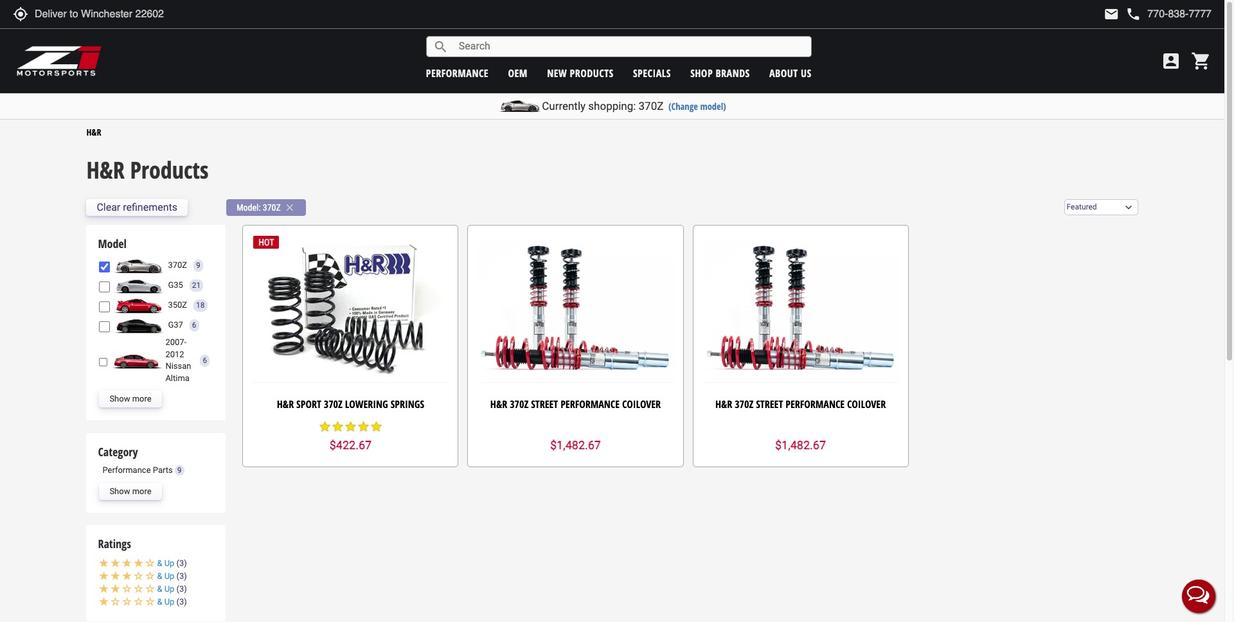 Task type: locate. For each thing, give the bounding box(es) containing it.
h&r 370z street performance coilover
[[490, 398, 661, 412], [715, 398, 886, 412]]

6
[[192, 320, 196, 329], [203, 356, 207, 365]]

show more button down nissan altima sedan l32 2007 2008 2009 2010 2011 2012 qr25de vq35de 2.5l 3.5l s sr sl se z1 motorsports image
[[99, 391, 162, 408]]

1 horizontal spatial street
[[756, 398, 783, 412]]

up
[[164, 559, 174, 569], [164, 572, 174, 581], [164, 585, 174, 594], [164, 598, 174, 607]]

ratings
[[98, 536, 131, 552]]

parts
[[153, 466, 173, 475]]

show for model
[[110, 394, 130, 404]]

1 vertical spatial more
[[132, 487, 151, 496]]

0 vertical spatial show more
[[110, 394, 151, 404]]

category performance parts 9
[[98, 444, 182, 475]]

1 vertical spatial show more
[[110, 487, 151, 496]]

more down nissan altima sedan l32 2007 2008 2009 2010 2011 2012 qr25de vq35de 2.5l 3.5l s sr sl se z1 motorsports image
[[132, 394, 151, 404]]

2 show more from the top
[[110, 487, 151, 496]]

category
[[98, 444, 138, 459]]

9 inside category performance parts 9
[[177, 466, 182, 475]]

1 horizontal spatial 6
[[203, 356, 207, 365]]

show down nissan altima sedan l32 2007 2008 2009 2010 2011 2012 qr25de vq35de 2.5l 3.5l s sr sl se z1 motorsports image
[[110, 394, 130, 404]]

3 up from the top
[[164, 585, 174, 594]]

0 vertical spatial show
[[110, 394, 130, 404]]

1 street from the left
[[531, 398, 558, 412]]

shop
[[691, 66, 713, 80]]

2007-
[[165, 338, 187, 347]]

products
[[570, 66, 614, 80]]

brands
[[716, 66, 750, 80]]

1 horizontal spatial h&r 370z street performance coilover
[[715, 398, 886, 412]]

1 more from the top
[[132, 394, 151, 404]]

2 street from the left
[[756, 398, 783, 412]]

close
[[284, 202, 296, 213]]

4 3 from the top
[[179, 598, 184, 607]]

9 up '21'
[[196, 261, 200, 270]]

None checkbox
[[99, 321, 110, 332]]

0 horizontal spatial $1,482.67
[[550, 439, 601, 452]]

0 horizontal spatial performance
[[102, 466, 151, 475]]

refinements
[[123, 201, 177, 214]]

350z
[[168, 300, 187, 310]]

1 vertical spatial show
[[110, 487, 130, 496]]

mail phone
[[1104, 6, 1141, 22]]

370z inside model: 370z close
[[263, 202, 281, 213]]

show down category performance parts 9
[[110, 487, 130, 496]]

1 show more button from the top
[[99, 391, 162, 408]]

2 h&r 370z street performance coilover from the left
[[715, 398, 886, 412]]

show more down nissan altima sedan l32 2007 2008 2009 2010 2011 2012 qr25de vq35de 2.5l 3.5l s sr sl se z1 motorsports image
[[110, 394, 151, 404]]

show more down category performance parts 9
[[110, 487, 151, 496]]

search
[[433, 39, 449, 54]]

0 horizontal spatial h&r 370z street performance coilover
[[490, 398, 661, 412]]

&
[[157, 559, 162, 569], [157, 572, 162, 581], [157, 585, 162, 594], [157, 598, 162, 607]]

infiniti g35 coupe sedan v35 v36 skyline 2003 2004 2005 2006 2007 2008 3.5l vq35de revup rev up vq35hr z1 motorsports image
[[113, 277, 165, 294]]

1 3 from the top
[[179, 559, 184, 569]]

1 horizontal spatial performance
[[561, 398, 620, 412]]

6 right g37
[[192, 320, 196, 329]]

2 more from the top
[[132, 487, 151, 496]]

performance inside category performance parts 9
[[102, 466, 151, 475]]

lowering
[[345, 398, 388, 412]]

0 horizontal spatial street
[[531, 398, 558, 412]]

more down category performance parts 9
[[132, 487, 151, 496]]

nissan altima sedan l32 2007 2008 2009 2010 2011 2012 qr25de vq35de 2.5l 3.5l s sr sl se z1 motorsports image
[[111, 352, 162, 369]]

performance
[[561, 398, 620, 412], [786, 398, 845, 412], [102, 466, 151, 475]]

1 horizontal spatial 9
[[196, 261, 200, 270]]

4 star from the left
[[357, 420, 370, 433]]

1 vertical spatial show more button
[[99, 483, 162, 500]]

show more button down category performance parts 9
[[99, 483, 162, 500]]

h&r sport 370z lowering springs
[[277, 398, 424, 412]]

g37
[[168, 320, 183, 330]]

2012
[[165, 350, 184, 359]]

springs
[[391, 398, 424, 412]]

0 vertical spatial 6
[[192, 320, 196, 329]]

show for category
[[110, 487, 130, 496]]

model
[[98, 236, 127, 252]]

$1,482.67
[[550, 439, 601, 452], [775, 439, 826, 452]]

us
[[801, 66, 812, 80]]

2 show more button from the top
[[99, 483, 162, 500]]

phone link
[[1126, 6, 1212, 22]]

& up 3
[[157, 559, 184, 569], [157, 572, 184, 581], [157, 585, 184, 594], [157, 598, 184, 607]]

show more
[[110, 394, 151, 404], [110, 487, 151, 496]]

mail link
[[1104, 6, 1120, 22]]

show
[[110, 394, 130, 404], [110, 487, 130, 496]]

show more button
[[99, 391, 162, 408], [99, 483, 162, 500]]

6 for g37
[[192, 320, 196, 329]]

1 & up 3 from the top
[[157, 559, 184, 569]]

street
[[531, 398, 558, 412], [756, 398, 783, 412]]

1 h&r 370z street performance coilover from the left
[[490, 398, 661, 412]]

0 vertical spatial more
[[132, 394, 151, 404]]

model)
[[700, 100, 726, 113]]

1 vertical spatial 9
[[177, 466, 182, 475]]

about us
[[770, 66, 812, 80]]

more for category
[[132, 487, 151, 496]]

3 & up 3 from the top
[[157, 585, 184, 594]]

9 right parts
[[177, 466, 182, 475]]

2 up from the top
[[164, 572, 174, 581]]

model:
[[237, 202, 261, 213]]

370z
[[639, 100, 664, 113], [263, 202, 281, 213], [168, 260, 187, 270], [324, 398, 343, 412], [510, 398, 529, 412], [735, 398, 754, 412]]

1 show more from the top
[[110, 394, 151, 404]]

clear refinements button
[[86, 199, 188, 216]]

None checkbox
[[99, 261, 110, 272], [99, 281, 110, 292], [99, 301, 110, 312], [99, 357, 108, 368], [99, 261, 110, 272], [99, 281, 110, 292], [99, 301, 110, 312], [99, 357, 108, 368]]

1 show from the top
[[110, 394, 130, 404]]

star
[[319, 420, 331, 433], [331, 420, 344, 433], [344, 420, 357, 433], [357, 420, 370, 433], [370, 420, 383, 433]]

2007- 2012 nissan altima
[[165, 338, 191, 383]]

9
[[196, 261, 200, 270], [177, 466, 182, 475]]

coilover
[[622, 398, 661, 412], [847, 398, 886, 412]]

0 horizontal spatial coilover
[[622, 398, 661, 412]]

1 horizontal spatial $1,482.67
[[775, 439, 826, 452]]

6 for 2007- 2012 nissan altima
[[203, 356, 207, 365]]

show more button for category
[[99, 483, 162, 500]]

shopping_cart
[[1191, 51, 1212, 71]]

3
[[179, 559, 184, 569], [179, 572, 184, 581], [179, 585, 184, 594], [179, 598, 184, 607]]

1 vertical spatial 6
[[203, 356, 207, 365]]

performance
[[426, 66, 489, 80]]

currently
[[542, 100, 586, 113]]

0 vertical spatial 9
[[196, 261, 200, 270]]

model: 370z close
[[237, 202, 296, 213]]

0 horizontal spatial 6
[[192, 320, 196, 329]]

more
[[132, 394, 151, 404], [132, 487, 151, 496]]

2 show from the top
[[110, 487, 130, 496]]

nissan 370z z34 2009 2010 2011 2012 2013 2014 2015 2016 2017 2018 2019 3.7l vq37vhr vhr nismo z1 motorsports image
[[113, 257, 165, 274]]

0 horizontal spatial 9
[[177, 466, 182, 475]]

1 & from the top
[[157, 559, 162, 569]]

1 horizontal spatial coilover
[[847, 398, 886, 412]]

6 right 2007- 2012 nissan altima
[[203, 356, 207, 365]]

h&r
[[86, 126, 101, 138], [86, 155, 125, 186], [277, 398, 294, 412], [490, 398, 507, 412], [715, 398, 732, 412]]

4 & from the top
[[157, 598, 162, 607]]

shop brands link
[[691, 66, 750, 80]]

0 vertical spatial show more button
[[99, 391, 162, 408]]

4 up from the top
[[164, 598, 174, 607]]

2 3 from the top
[[179, 572, 184, 581]]



Task type: vqa. For each thing, say whether or not it's contained in the screenshot.
search
yes



Task type: describe. For each thing, give the bounding box(es) containing it.
Search search field
[[449, 37, 811, 57]]

show more for category
[[110, 487, 151, 496]]

2 star from the left
[[331, 420, 344, 433]]

5 star from the left
[[370, 420, 383, 433]]

star star star star star $422.67
[[319, 420, 383, 452]]

2 & up 3 from the top
[[157, 572, 184, 581]]

3 & from the top
[[157, 585, 162, 594]]

1 star from the left
[[319, 420, 331, 433]]

altima
[[165, 373, 190, 383]]

currently shopping: 370z (change model)
[[542, 100, 726, 113]]

phone
[[1126, 6, 1141, 22]]

1 $1,482.67 from the left
[[550, 439, 601, 452]]

21
[[192, 281, 201, 290]]

2 coilover from the left
[[847, 398, 886, 412]]

shopping:
[[588, 100, 636, 113]]

1 coilover from the left
[[622, 398, 661, 412]]

3 star from the left
[[344, 420, 357, 433]]

products
[[130, 155, 209, 186]]

18
[[196, 301, 205, 310]]

sport
[[296, 398, 321, 412]]

new products
[[547, 66, 614, 80]]

new
[[547, 66, 567, 80]]

2 & from the top
[[157, 572, 162, 581]]

specials link
[[633, 66, 671, 80]]

show more button for model
[[99, 391, 162, 408]]

$422.67
[[330, 439, 372, 452]]

(change model) link
[[669, 100, 726, 113]]

performance link
[[426, 66, 489, 80]]

4 & up 3 from the top
[[157, 598, 184, 607]]

shopping_cart link
[[1188, 51, 1212, 71]]

clear refinements
[[97, 201, 177, 214]]

account_box
[[1161, 51, 1182, 71]]

z1 motorsports logo image
[[16, 45, 103, 77]]

specials
[[633, 66, 671, 80]]

g35
[[168, 280, 183, 290]]

nissan 350z z33 2003 2004 2005 2006 2007 2008 2009 vq35de 3.5l revup rev up vq35hr nismo z1 motorsports image
[[113, 297, 165, 314]]

3 3 from the top
[[179, 585, 184, 594]]

about us link
[[770, 66, 812, 80]]

oem
[[508, 66, 528, 80]]

nissan
[[165, 361, 191, 371]]

clear
[[97, 201, 120, 214]]

1 up from the top
[[164, 559, 174, 569]]

about
[[770, 66, 798, 80]]

shop brands
[[691, 66, 750, 80]]

new products link
[[547, 66, 614, 80]]

2 horizontal spatial performance
[[786, 398, 845, 412]]

more for model
[[132, 394, 151, 404]]

show more for model
[[110, 394, 151, 404]]

my_location
[[13, 6, 28, 22]]

h&r products
[[86, 155, 209, 186]]

(change
[[669, 100, 698, 113]]

h&r link
[[86, 126, 101, 138]]

account_box link
[[1158, 51, 1185, 71]]

oem link
[[508, 66, 528, 80]]

infiniti g37 coupe sedan convertible v36 cv36 hv36 skyline 2008 2009 2010 2011 2012 2013 3.7l vq37vhr z1 motorsports image
[[113, 317, 165, 334]]

2 $1,482.67 from the left
[[775, 439, 826, 452]]

mail
[[1104, 6, 1120, 22]]



